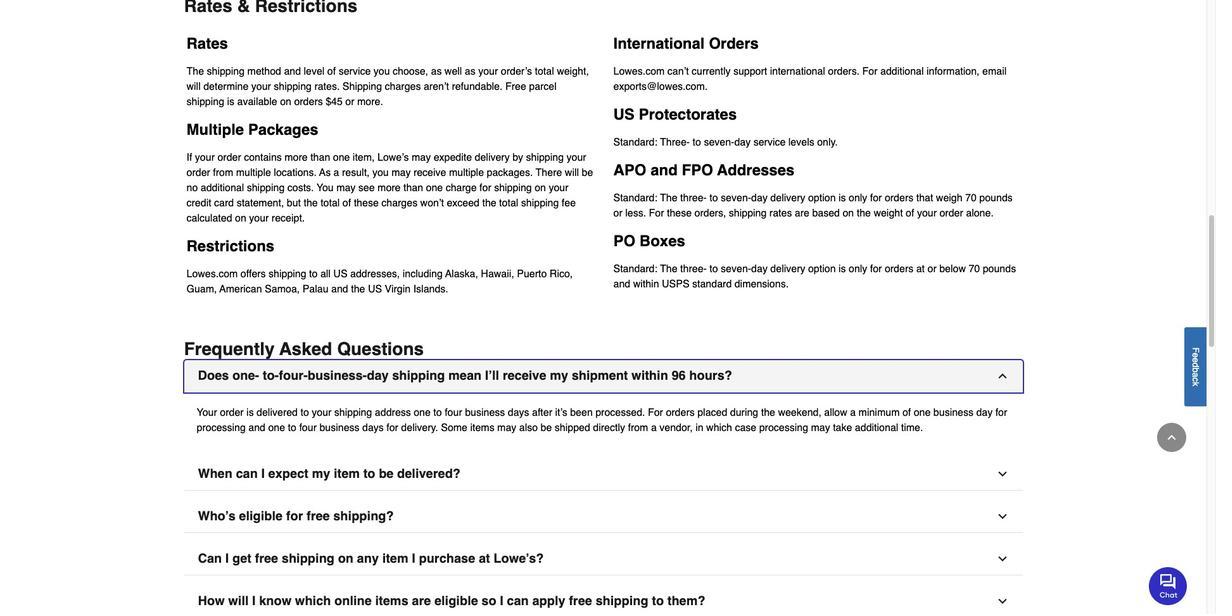 Task type: locate. For each thing, give the bounding box(es) containing it.
standard: three- to seven-day service levels only.
[[614, 137, 838, 148]]

total down 'packages.'
[[499, 198, 519, 209]]

1 vertical spatial are
[[412, 594, 431, 609]]

alaska,
[[445, 269, 478, 280]]

1 vertical spatial service
[[754, 137, 786, 148]]

1 horizontal spatial as
[[465, 66, 476, 77]]

at left the lowe's?
[[479, 552, 490, 567]]

restrictions
[[187, 238, 275, 255]]

palau
[[303, 284, 329, 295]]

are
[[795, 208, 810, 219], [412, 594, 431, 609]]

for inside button
[[286, 509, 303, 524]]

0 vertical spatial for
[[863, 66, 878, 77]]

processing down weekend,
[[760, 423, 809, 434]]

lowes.com up "exports@lowes.com."
[[614, 66, 665, 77]]

day for standard: the three- to seven-day delivery option is only for orders that weigh 70 pounds or less. for these orders, shipping rates are based on the weight of your order alone.
[[752, 193, 768, 204]]

$45
[[326, 96, 343, 108]]

option inside standard: the three- to seven-day delivery option is only for orders at or below 70 pounds and within usps standard dimensions.
[[809, 264, 836, 275]]

delivery up 'packages.'
[[475, 152, 510, 163]]

1 vertical spatial free
[[255, 552, 278, 567]]

1 vertical spatial for
[[649, 208, 664, 219]]

be left delivered?
[[379, 467, 394, 482]]

and down delivered
[[249, 423, 266, 434]]

0 vertical spatial are
[[795, 208, 810, 219]]

1 vertical spatial will
[[565, 167, 579, 179]]

eligible right who's
[[239, 509, 283, 524]]

1 vertical spatial from
[[628, 423, 649, 434]]

0 vertical spatial three-
[[681, 193, 707, 204]]

based
[[813, 208, 840, 219]]

additional inside your order is delivered to your shipping address one to four business days after it's been processed. for orders placed during the weekend, allow a minimum of one business day for processing and one to four business days for delivery. some items may also be shipped directly from a vendor, in which case processing may take additional time.
[[855, 423, 899, 434]]

there
[[536, 167, 562, 179]]

of inside if your order contains more than one item, lowe's may expedite delivery by shipping your order from multiple locations. as a result, you may receive multiple packages. there will be no additional shipping costs. you may see more than one charge for shipping on your credit card statement, but the total of these charges won't exceed the total shipping fee calculated on your receipt.
[[343, 198, 351, 209]]

1 vertical spatial the
[[660, 193, 678, 204]]

day inside the does one- to-four-business-day shipping mean i'll receive my shipment within 96 hours? button
[[367, 369, 389, 383]]

one up time.
[[914, 407, 931, 419]]

which right 'know'
[[295, 594, 331, 609]]

free
[[506, 81, 527, 92]]

e up d
[[1191, 353, 1202, 358]]

offers
[[241, 269, 266, 280]]

items right some
[[471, 423, 495, 434]]

0 vertical spatial seven-
[[704, 137, 735, 148]]

lowes.com offers shipping to all us addresses, including alaska, hawaii, puerto rico, guam, american samoa, palau and the us virgin islands.
[[187, 269, 573, 295]]

boxes
[[640, 233, 686, 250]]

2 as from the left
[[465, 66, 476, 77]]

seven- up the standard
[[721, 264, 752, 275]]

the down rates
[[187, 66, 204, 77]]

chevron down image for who's eligible for free shipping?
[[997, 511, 1009, 523]]

1 vertical spatial you
[[373, 167, 389, 179]]

1 standard: from the top
[[614, 137, 658, 148]]

item up shipping?
[[334, 467, 360, 482]]

choose,
[[393, 66, 428, 77]]

1 horizontal spatial will
[[228, 594, 249, 609]]

1 horizontal spatial total
[[499, 198, 519, 209]]

for down "expect"
[[286, 509, 303, 524]]

weekend,
[[778, 407, 822, 419]]

the inside the shipping method and level of service you choose, as well as your order's total weight, will determine your shipping rates. shipping charges aren't refundable. free parcel shipping is available on orders $45 or more.
[[187, 66, 204, 77]]

be inside your order is delivered to your shipping address one to four business days after it's been processed. for orders placed during the weekend, allow a minimum of one business day for processing and one to four business days for delivery. some items may also be shipped directly from a vendor, in which case processing may take additional time.
[[541, 423, 552, 434]]

1 vertical spatial items
[[375, 594, 409, 609]]

may right lowe's
[[412, 152, 431, 163]]

delivery up dimensions.
[[771, 264, 806, 275]]

at inside standard: the three- to seven-day delivery option is only for orders at or below 70 pounds and within usps standard dimensions.
[[917, 264, 925, 275]]

delivery inside standard: the three- to seven-day delivery option is only for orders at or below 70 pounds and within usps standard dimensions.
[[771, 264, 806, 275]]

your down that
[[918, 208, 937, 219]]

0 vertical spatial you
[[374, 66, 390, 77]]

but
[[287, 198, 301, 209]]

1 vertical spatial seven-
[[721, 193, 752, 204]]

three- inside standard: the three- to seven-day delivery option is only for orders at or below 70 pounds and within usps standard dimensions.
[[681, 264, 707, 275]]

charges left won't
[[382, 198, 418, 209]]

standard: up apo
[[614, 137, 658, 148]]

a inside if your order contains more than one item, lowe's may expedite delivery by shipping your order from multiple locations. as a result, you may receive multiple packages. there will be no additional shipping costs. you may see more than one charge for shipping on your credit card statement, but the total of these charges won't exceed the total shipping fee calculated on your receipt.
[[334, 167, 339, 179]]

free for shipping
[[255, 552, 278, 567]]

three- up usps
[[681, 264, 707, 275]]

2 option from the top
[[809, 264, 836, 275]]

0 horizontal spatial days
[[363, 423, 384, 434]]

total down you
[[321, 198, 340, 209]]

1 horizontal spatial be
[[541, 423, 552, 434]]

0 horizontal spatial lowes.com
[[187, 269, 238, 280]]

i left get
[[226, 552, 229, 567]]

days down address
[[363, 423, 384, 434]]

0 vertical spatial the
[[187, 66, 204, 77]]

2 processing from the left
[[760, 423, 809, 434]]

2 horizontal spatial be
[[582, 167, 593, 179]]

0 vertical spatial charges
[[385, 81, 421, 92]]

1 as from the left
[[431, 66, 442, 77]]

or right $45
[[346, 96, 355, 108]]

us down "exports@lowes.com."
[[614, 106, 635, 124]]

chevron down image inside "who's eligible for free shipping?" button
[[997, 511, 1009, 523]]

1 vertical spatial than
[[404, 182, 423, 194]]

orders up vendor, at the bottom right of page
[[666, 407, 695, 419]]

0 vertical spatial additional
[[881, 66, 924, 77]]

i
[[261, 467, 265, 482], [226, 552, 229, 567], [412, 552, 416, 567], [252, 594, 256, 609], [500, 594, 504, 609]]

standard: down po
[[614, 264, 658, 275]]

0 horizontal spatial from
[[213, 167, 233, 179]]

0 horizontal spatial be
[[379, 467, 394, 482]]

as up refundable.
[[465, 66, 476, 77]]

packages
[[248, 121, 319, 139]]

shipping up statement, at left
[[247, 182, 285, 194]]

items inside your order is delivered to your shipping address one to four business days after it's been processed. for orders placed during the weekend, allow a minimum of one business day for processing and one to four business days for delivery. some items may also be shipped directly from a vendor, in which case processing may take additional time.
[[471, 423, 495, 434]]

0 vertical spatial lowes.com
[[614, 66, 665, 77]]

standard: for standard: the three- to seven-day delivery option is only for orders at or below 70 pounds and within usps standard dimensions.
[[614, 264, 658, 275]]

rates
[[770, 208, 792, 219]]

is down determine
[[227, 96, 235, 108]]

0 horizontal spatial than
[[311, 152, 330, 163]]

four
[[445, 407, 462, 419], [299, 423, 317, 434]]

may down result,
[[337, 182, 356, 194]]

see
[[359, 182, 375, 194]]

0 vertical spatial more
[[285, 152, 308, 163]]

the up boxes
[[660, 193, 678, 204]]

shipping inside "standard: the three- to seven-day delivery option is only for orders that weigh 70 pounds or less. for these orders, shipping rates are based on the weight of your order alone."
[[729, 208, 767, 219]]

0 horizontal spatial processing
[[197, 423, 246, 434]]

is left delivered
[[247, 407, 254, 419]]

to inside "standard: the three- to seven-day delivery option is only for orders that weigh 70 pounds or less. for these orders, shipping rates are based on the weight of your order alone."
[[710, 193, 718, 204]]

business
[[465, 407, 505, 419], [934, 407, 974, 419], [320, 423, 360, 434]]

day inside standard: the three- to seven-day delivery option is only for orders at or below 70 pounds and within usps standard dimensions.
[[752, 264, 768, 275]]

to left them?
[[652, 594, 664, 609]]

1 vertical spatial delivery
[[771, 193, 806, 204]]

us protectorates
[[614, 106, 737, 124]]

orders
[[294, 96, 323, 108], [885, 193, 914, 204], [885, 264, 914, 275], [666, 407, 695, 419]]

of up time.
[[903, 407, 911, 419]]

the inside standard: the three- to seven-day delivery option is only for orders at or below 70 pounds and within usps standard dimensions.
[[660, 264, 678, 275]]

0 vertical spatial from
[[213, 167, 233, 179]]

for up vendor, at the bottom right of page
[[648, 407, 663, 419]]

0 vertical spatial delivery
[[475, 152, 510, 163]]

2 chevron down image from the top
[[997, 596, 1009, 608]]

the inside "standard: the three- to seven-day delivery option is only for orders that weigh 70 pounds or less. for these orders, shipping rates are based on the weight of your order alone."
[[660, 193, 678, 204]]

one up delivery. at the left bottom of page
[[414, 407, 431, 419]]

2 multiple from the left
[[449, 167, 484, 179]]

will
[[187, 81, 201, 92], [565, 167, 579, 179], [228, 594, 249, 609]]

orders.
[[829, 66, 860, 77]]

2 horizontal spatial or
[[928, 264, 937, 275]]

chevron down image inside when can i expect my item to be delivered? button
[[997, 468, 1009, 481]]

hawaii,
[[481, 269, 514, 280]]

is inside your order is delivered to your shipping address one to four business days after it's been processed. for orders placed during the weekend, allow a minimum of one business day for processing and one to four business days for delivery. some items may also be shipped directly from a vendor, in which case processing may take additional time.
[[247, 407, 254, 419]]

the
[[187, 66, 204, 77], [660, 193, 678, 204], [660, 264, 678, 275]]

may left also
[[498, 423, 517, 434]]

option up based
[[809, 193, 836, 204]]

at
[[917, 264, 925, 275], [479, 552, 490, 567]]

0 horizontal spatial free
[[255, 552, 278, 567]]

the left weight
[[857, 208, 871, 219]]

seven- inside "standard: the three- to seven-day delivery option is only for orders that weigh 70 pounds or less. for these orders, shipping rates are based on the weight of your order alone."
[[721, 193, 752, 204]]

dimensions.
[[735, 279, 789, 290]]

my inside when can i expect my item to be delivered? button
[[312, 467, 330, 482]]

1 horizontal spatial processing
[[760, 423, 809, 434]]

0 horizontal spatial receive
[[414, 167, 446, 179]]

to right delivered
[[301, 407, 309, 419]]

e
[[1191, 353, 1202, 358], [1191, 358, 1202, 363]]

and right palau
[[331, 284, 348, 295]]

within inside button
[[632, 369, 669, 383]]

1 vertical spatial my
[[312, 467, 330, 482]]

multiple down contains
[[236, 167, 271, 179]]

1 vertical spatial at
[[479, 552, 490, 567]]

processing
[[197, 423, 246, 434], [760, 423, 809, 434]]

if your order contains more than one item, lowe's may expedite delivery by shipping your order from multiple locations. as a result, you may receive multiple packages. there will be no additional shipping costs. you may see more than one charge for shipping on your credit card statement, but the total of these charges won't exceed the total shipping fee calculated on your receipt.
[[187, 152, 593, 224]]

2 vertical spatial for
[[648, 407, 663, 419]]

than up as
[[311, 152, 330, 163]]

of down result,
[[343, 198, 351, 209]]

chevron down image
[[997, 511, 1009, 523], [997, 553, 1009, 566]]

can right so
[[507, 594, 529, 609]]

pounds up alone.
[[980, 193, 1013, 204]]

lowes.com inside lowes.com offers shipping to all us addresses, including alaska, hawaii, puerto rico, guam, american samoa, palau and the us virgin islands.
[[187, 269, 238, 280]]

to inside lowes.com offers shipping to all us addresses, including alaska, hawaii, puerto rico, guam, american samoa, palau and the us virgin islands.
[[309, 269, 318, 280]]

2 three- from the top
[[681, 264, 707, 275]]

0 horizontal spatial are
[[412, 594, 431, 609]]

as
[[431, 66, 442, 77], [465, 66, 476, 77]]

2 only from the top
[[849, 264, 868, 275]]

at inside button
[[479, 552, 490, 567]]

lowes.com inside lowes.com can't currently support international orders. for additional information, email exports@lowes.com.
[[614, 66, 665, 77]]

can inside button
[[236, 467, 258, 482]]

2 standard: from the top
[[614, 193, 658, 204]]

delivery inside "standard: the three- to seven-day delivery option is only for orders that weigh 70 pounds or less. for these orders, shipping rates are based on the weight of your order alone."
[[771, 193, 806, 204]]

item inside button
[[383, 552, 409, 567]]

a right as
[[334, 167, 339, 179]]

chevron down image for when can i expect my item to be delivered?
[[997, 468, 1009, 481]]

apo and fpo addresses
[[614, 162, 795, 179]]

more right see
[[378, 182, 401, 194]]

usps
[[662, 279, 690, 290]]

chevron down image
[[997, 468, 1009, 481], [997, 596, 1009, 608]]

chevron down image inside can i get free shipping on any item i purchase at lowe's? button
[[997, 553, 1009, 566]]

than up won't
[[404, 182, 423, 194]]

to up the standard
[[710, 264, 718, 275]]

1 horizontal spatial or
[[614, 208, 623, 219]]

0 horizontal spatial four
[[299, 423, 317, 434]]

1 vertical spatial pounds
[[983, 264, 1017, 275]]

i'll
[[485, 369, 499, 383]]

day inside "standard: the three- to seven-day delivery option is only for orders that weigh 70 pounds or less. for these orders, shipping rates are based on the weight of your order alone."
[[752, 193, 768, 204]]

1 vertical spatial standard:
[[614, 193, 658, 204]]

item,
[[353, 152, 375, 163]]

more.
[[357, 96, 383, 108]]

70 right below
[[969, 264, 981, 275]]

0 horizontal spatial these
[[354, 198, 379, 209]]

items
[[471, 423, 495, 434], [375, 594, 409, 609]]

the inside "standard: the three- to seven-day delivery option is only for orders that weigh 70 pounds or less. for these orders, shipping rates are based on the weight of your order alone."
[[857, 208, 871, 219]]

0 horizontal spatial items
[[375, 594, 409, 609]]

1 vertical spatial days
[[363, 423, 384, 434]]

which inside your order is delivered to your shipping address one to four business days after it's been processed. for orders placed during the weekend, allow a minimum of one business day for processing and one to four business days for delivery. some items may also be shipped directly from a vendor, in which case processing may take additional time.
[[707, 423, 733, 434]]

charge
[[446, 182, 477, 194]]

0 vertical spatial chevron down image
[[997, 468, 1009, 481]]

1 horizontal spatial days
[[508, 407, 530, 419]]

currently
[[692, 66, 731, 77]]

the right exceed
[[483, 198, 497, 209]]

three- up orders,
[[681, 193, 707, 204]]

chevron down image for can i get free shipping on any item i purchase at lowe's?
[[997, 553, 1009, 566]]

0 vertical spatial within
[[634, 279, 659, 290]]

of right weight
[[906, 208, 915, 219]]

day for standard: the three- to seven-day delivery option is only for orders at or below 70 pounds and within usps standard dimensions.
[[752, 264, 768, 275]]

i inside button
[[261, 467, 265, 482]]

1 chevron down image from the top
[[997, 468, 1009, 481]]

seven- for standard
[[721, 264, 752, 275]]

option for shipping
[[809, 193, 836, 204]]

won't
[[421, 198, 444, 209]]

2 vertical spatial be
[[379, 467, 394, 482]]

by
[[513, 152, 524, 163]]

your up refundable.
[[479, 66, 498, 77]]

my inside the does one- to-four-business-day shipping mean i'll receive my shipment within 96 hours? button
[[550, 369, 569, 383]]

your inside "standard: the three- to seven-day delivery option is only for orders that weigh 70 pounds or less. for these orders, shipping rates are based on the weight of your order alone."
[[918, 208, 937, 219]]

1 horizontal spatial my
[[550, 369, 569, 383]]

day
[[735, 137, 751, 148], [752, 193, 768, 204], [752, 264, 768, 275], [367, 369, 389, 383], [977, 407, 993, 419]]

0 vertical spatial item
[[334, 467, 360, 482]]

0 horizontal spatial which
[[295, 594, 331, 609]]

0 horizontal spatial will
[[187, 81, 201, 92]]

you inside if your order contains more than one item, lowe's may expedite delivery by shipping your order from multiple locations. as a result, you may receive multiple packages. there will be no additional shipping costs. you may see more than one charge for shipping on your credit card statement, but the total of these charges won't exceed the total shipping fee calculated on your receipt.
[[373, 167, 389, 179]]

1 vertical spatial us
[[334, 269, 348, 280]]

1 horizontal spatial from
[[628, 423, 649, 434]]

1 processing from the left
[[197, 423, 246, 434]]

2 vertical spatial the
[[660, 264, 678, 275]]

a up the k
[[1191, 373, 1202, 378]]

multiple up 'charge'
[[449, 167, 484, 179]]

of up rates.
[[328, 66, 336, 77]]

1 horizontal spatial free
[[307, 509, 330, 524]]

charges inside if your order contains more than one item, lowe's may expedite delivery by shipping your order from multiple locations. as a result, you may receive multiple packages. there will be no additional shipping costs. you may see more than one charge for shipping on your credit card statement, but the total of these charges won't exceed the total shipping fee calculated on your receipt.
[[382, 198, 418, 209]]

seven- up apo and fpo addresses
[[704, 137, 735, 148]]

to inside button
[[652, 594, 664, 609]]

d
[[1191, 363, 1202, 368]]

1 vertical spatial only
[[849, 264, 868, 275]]

frequently
[[184, 339, 275, 359]]

1 vertical spatial option
[[809, 264, 836, 275]]

multiple
[[187, 121, 244, 139]]

how will i know which online items are eligible so i can apply free shipping to them? button
[[184, 586, 1023, 615]]

placed
[[698, 407, 728, 419]]

you
[[374, 66, 390, 77], [373, 167, 389, 179]]

1 vertical spatial charges
[[382, 198, 418, 209]]

1 vertical spatial chevron down image
[[997, 553, 1009, 566]]

vendor,
[[660, 423, 693, 434]]

0 horizontal spatial us
[[334, 269, 348, 280]]

0 vertical spatial four
[[445, 407, 462, 419]]

additional up the card
[[201, 182, 244, 194]]

chevron down image inside how will i know which online items are eligible so i can apply free shipping to them? button
[[997, 596, 1009, 608]]

calculated
[[187, 213, 232, 224]]

which down placed
[[707, 423, 733, 434]]

free right apply
[[569, 594, 592, 609]]

or left below
[[928, 264, 937, 275]]

seven-
[[704, 137, 735, 148], [721, 193, 752, 204], [721, 264, 752, 275]]

your down business-
[[312, 407, 332, 419]]

which inside button
[[295, 594, 331, 609]]

free for shipping?
[[307, 509, 330, 524]]

orders inside "standard: the three- to seven-day delivery option is only for orders that weigh 70 pounds or less. for these orders, shipping rates are based on the weight of your order alone."
[[885, 193, 914, 204]]

is up based
[[839, 193, 846, 204]]

may down lowe's
[[392, 167, 411, 179]]

2 vertical spatial standard:
[[614, 264, 658, 275]]

option inside "standard: the three- to seven-day delivery option is only for orders that weigh 70 pounds or less. for these orders, shipping rates are based on the weight of your order alone."
[[809, 193, 836, 204]]

1 chevron down image from the top
[[997, 511, 1009, 523]]

0 vertical spatial items
[[471, 423, 495, 434]]

1 only from the top
[[849, 193, 868, 204]]

0 horizontal spatial or
[[346, 96, 355, 108]]

on right based
[[843, 208, 854, 219]]

are down the "purchase"
[[412, 594, 431, 609]]

1 three- from the top
[[681, 193, 707, 204]]

the down addresses,
[[351, 284, 365, 295]]

seven- inside standard: the three- to seven-day delivery option is only for orders at or below 70 pounds and within usps standard dimensions.
[[721, 264, 752, 275]]

1 option from the top
[[809, 193, 836, 204]]

standard: inside "standard: the three- to seven-day delivery option is only for orders that weigh 70 pounds or less. for these orders, shipping rates are based on the weight of your order alone."
[[614, 193, 658, 204]]

receive
[[414, 167, 446, 179], [503, 369, 547, 383]]

delivery for usps
[[771, 264, 806, 275]]

option down based
[[809, 264, 836, 275]]

all
[[321, 269, 331, 280]]

only inside "standard: the three- to seven-day delivery option is only for orders that weigh 70 pounds or less. for these orders, shipping rates are based on the weight of your order alone."
[[849, 193, 868, 204]]

1 vertical spatial four
[[299, 423, 317, 434]]

po
[[614, 233, 636, 250]]

information,
[[927, 66, 980, 77]]

one down delivered
[[268, 423, 285, 434]]

to down delivered
[[288, 423, 297, 434]]

0 horizontal spatial can
[[236, 467, 258, 482]]

free
[[307, 509, 330, 524], [255, 552, 278, 567], [569, 594, 592, 609]]

level
[[304, 66, 325, 77]]

your order is delivered to your shipping address one to four business days after it's been processed. for orders placed during the weekend, allow a minimum of one business day for processing and one to four business days for delivery. some items may also be shipped directly from a vendor, in which case processing may take additional time.
[[197, 407, 1008, 434]]

additional
[[881, 66, 924, 77], [201, 182, 244, 194], [855, 423, 899, 434]]

1 vertical spatial be
[[541, 423, 552, 434]]

be inside button
[[379, 467, 394, 482]]

to-
[[263, 369, 279, 383]]

0 vertical spatial free
[[307, 509, 330, 524]]

chevron down image for how will i know which online items are eligible so i can apply free shipping to them?
[[997, 596, 1009, 608]]

be
[[582, 167, 593, 179], [541, 423, 552, 434], [379, 467, 394, 482]]

total up parcel
[[535, 66, 554, 77]]

0 horizontal spatial my
[[312, 467, 330, 482]]

pounds
[[980, 193, 1013, 204], [983, 264, 1017, 275]]

and inside your order is delivered to your shipping address one to four business days after it's been processed. for orders placed during the weekend, allow a minimum of one business day for processing and one to four business days for delivery. some items may also be shipped directly from a vendor, in which case processing may take additional time.
[[249, 423, 266, 434]]

additional inside if your order contains more than one item, lowe's may expedite delivery by shipping your order from multiple locations. as a result, you may receive multiple packages. there will be no additional shipping costs. you may see more than one charge for shipping on your credit card statement, but the total of these charges won't exceed the total shipping fee calculated on your receipt.
[[201, 182, 244, 194]]

orders,
[[695, 208, 726, 219]]

1 horizontal spatial can
[[507, 594, 529, 609]]

0 vertical spatial chevron down image
[[997, 511, 1009, 523]]

will inside the shipping method and level of service you choose, as well as your order's total weight, will determine your shipping rates. shipping charges aren't refundable. free parcel shipping is available on orders $45 or more.
[[187, 81, 201, 92]]

0 vertical spatial only
[[849, 193, 868, 204]]

weigh
[[937, 193, 963, 204]]

shipping inside lowes.com offers shipping to all us addresses, including alaska, hawaii, puerto rico, guam, american samoa, palau and the us virgin islands.
[[269, 269, 307, 280]]

1 horizontal spatial at
[[917, 264, 925, 275]]

within inside standard: the three- to seven-day delivery option is only for orders at or below 70 pounds and within usps standard dimensions.
[[634, 279, 659, 290]]

and inside standard: the three- to seven-day delivery option is only for orders at or below 70 pounds and within usps standard dimensions.
[[614, 279, 631, 290]]

can right "when" at the left of the page
[[236, 467, 258, 482]]

to
[[693, 137, 702, 148], [710, 193, 718, 204], [710, 264, 718, 275], [309, 269, 318, 280], [301, 407, 309, 419], [434, 407, 442, 419], [288, 423, 297, 434], [364, 467, 376, 482], [652, 594, 664, 609]]

from up the card
[[213, 167, 233, 179]]

three- for orders,
[[681, 193, 707, 204]]

order down weigh
[[940, 208, 964, 219]]

standard: inside standard: the three- to seven-day delivery option is only for orders at or below 70 pounds and within usps standard dimensions.
[[614, 264, 658, 275]]

questions
[[337, 339, 424, 359]]

2 vertical spatial seven-
[[721, 264, 752, 275]]

0 horizontal spatial service
[[339, 66, 371, 77]]

as up aren't
[[431, 66, 442, 77]]

statement,
[[237, 198, 284, 209]]

0 vertical spatial receive
[[414, 167, 446, 179]]

2 chevron down image from the top
[[997, 553, 1009, 566]]

1 horizontal spatial item
[[383, 552, 409, 567]]

to up orders,
[[710, 193, 718, 204]]

0 vertical spatial be
[[582, 167, 593, 179]]

support
[[734, 66, 768, 77]]

orders inside your order is delivered to your shipping address one to four business days after it's been processed. for orders placed during the weekend, allow a minimum of one business day for processing and one to four business days for delivery. some items may also be shipped directly from a vendor, in which case processing may take additional time.
[[666, 407, 695, 419]]

one-
[[233, 369, 259, 383]]

0 horizontal spatial as
[[431, 66, 442, 77]]

service inside the shipping method and level of service you choose, as well as your order's total weight, will determine your shipping rates. shipping charges aren't refundable. free parcel shipping is available on orders $45 or more.
[[339, 66, 371, 77]]

when can i expect my item to be delivered?
[[198, 467, 461, 482]]

will right there
[[565, 167, 579, 179]]

items right online
[[375, 594, 409, 609]]

a right allow
[[851, 407, 856, 419]]

service up shipping at the left top of the page
[[339, 66, 371, 77]]

chevron up image
[[1166, 432, 1179, 444]]

how
[[198, 594, 225, 609]]

processing down "your"
[[197, 423, 246, 434]]

eligible left so
[[435, 594, 478, 609]]

within left usps
[[634, 279, 659, 290]]

for down weight
[[871, 264, 882, 275]]

your inside your order is delivered to your shipping address one to four business days after it's been processed. for orders placed during the weekend, allow a minimum of one business day for processing and one to four business days for delivery. some items may also be shipped directly from a vendor, in which case processing may take additional time.
[[312, 407, 332, 419]]

0 horizontal spatial business
[[320, 423, 360, 434]]

lowes.com
[[614, 66, 665, 77], [187, 269, 238, 280]]

option
[[809, 193, 836, 204], [809, 264, 836, 275]]

lowe's
[[378, 152, 409, 163]]

charges down choose,
[[385, 81, 421, 92]]

the inside your order is delivered to your shipping address one to four business days after it's been processed. for orders placed during the weekend, allow a minimum of one business day for processing and one to four business days for delivery. some items may also be shipped directly from a vendor, in which case processing may take additional time.
[[762, 407, 776, 419]]

and left level
[[284, 66, 301, 77]]

2 vertical spatial or
[[928, 264, 937, 275]]

1 vertical spatial within
[[632, 369, 669, 383]]

refundable.
[[452, 81, 503, 92]]

0 horizontal spatial multiple
[[236, 167, 271, 179]]

days
[[508, 407, 530, 419], [363, 423, 384, 434]]

online
[[335, 594, 372, 609]]

does one- to-four-business-day shipping mean i'll receive my shipment within 96 hours?
[[198, 369, 733, 383]]

for right orders. at the top of the page
[[863, 66, 878, 77]]

2 horizontal spatial total
[[535, 66, 554, 77]]

1 vertical spatial can
[[507, 594, 529, 609]]

2 vertical spatial additional
[[855, 423, 899, 434]]

order
[[218, 152, 241, 163], [187, 167, 210, 179], [940, 208, 964, 219], [220, 407, 244, 419]]

only inside standard: the three- to seven-day delivery option is only for orders at or below 70 pounds and within usps standard dimensions.
[[849, 264, 868, 275]]

who's eligible for free shipping? button
[[184, 501, 1023, 534]]

3 standard: from the top
[[614, 264, 658, 275]]

to left all
[[309, 269, 318, 280]]

method
[[248, 66, 281, 77]]

1 vertical spatial more
[[378, 182, 401, 194]]

2 vertical spatial us
[[368, 284, 382, 295]]



Task type: describe. For each thing, give the bounding box(es) containing it.
only for that
[[849, 193, 868, 204]]

case
[[735, 423, 757, 434]]

directly
[[593, 423, 626, 434]]

shipping down who's eligible for free shipping?
[[282, 552, 335, 567]]

order down multiple
[[218, 152, 241, 163]]

2 vertical spatial free
[[569, 594, 592, 609]]

orders inside the shipping method and level of service you choose, as well as your order's total weight, will determine your shipping rates. shipping charges aren't refundable. free parcel shipping is available on orders $45 or more.
[[294, 96, 323, 108]]

of inside "standard: the three- to seven-day delivery option is only for orders that weigh 70 pounds or less. for these orders, shipping rates are based on the weight of your order alone."
[[906, 208, 915, 219]]

processed.
[[596, 407, 645, 419]]

on inside the shipping method and level of service you choose, as well as your order's total weight, will determine your shipping rates. shipping charges aren't refundable. free parcel shipping is available on orders $45 or more.
[[280, 96, 291, 108]]

credit
[[187, 198, 211, 209]]

shipping down can i get free shipping on any item i purchase at lowe's? button
[[596, 594, 649, 609]]

charges inside the shipping method and level of service you choose, as well as your order's total weight, will determine your shipping rates. shipping charges aren't refundable. free parcel shipping is available on orders $45 or more.
[[385, 81, 421, 92]]

to inside button
[[364, 467, 376, 482]]

seven- for orders,
[[721, 193, 752, 204]]

or inside "standard: the three- to seven-day delivery option is only for orders that weigh 70 pounds or less. for these orders, shipping rates are based on the weight of your order alone."
[[614, 208, 623, 219]]

take
[[833, 423, 853, 434]]

your right if
[[195, 152, 215, 163]]

international
[[770, 66, 826, 77]]

will inside button
[[228, 594, 249, 609]]

day for does one- to-four-business-day shipping mean i'll receive my shipment within 96 hours?
[[367, 369, 389, 383]]

will inside if your order contains more than one item, lowe's may expedite delivery by shipping your order from multiple locations. as a result, you may receive multiple packages. there will be no additional shipping costs. you may see more than one charge for shipping on your credit card statement, but the total of these charges won't exceed the total shipping fee calculated on your receipt.
[[565, 167, 579, 179]]

during
[[731, 407, 759, 419]]

the for standard: the three- to seven-day delivery option is only for orders that weigh 70 pounds or less. for these orders, shipping rates are based on the weight of your order alone.
[[660, 193, 678, 204]]

address
[[375, 407, 411, 419]]

them?
[[668, 594, 706, 609]]

puerto
[[517, 269, 547, 280]]

pounds inside "standard: the three- to seven-day delivery option is only for orders that weigh 70 pounds or less. for these orders, shipping rates are based on the weight of your order alone."
[[980, 193, 1013, 204]]

1 horizontal spatial business
[[465, 407, 505, 419]]

international orders
[[614, 35, 759, 53]]

order inside your order is delivered to your shipping address one to four business days after it's been processed. for orders placed during the weekend, allow a minimum of one business day for processing and one to four business days for delivery. some items may also be shipped directly from a vendor, in which case processing may take additional time.
[[220, 407, 244, 419]]

k
[[1191, 382, 1202, 386]]

is inside "standard: the three- to seven-day delivery option is only for orders that weigh 70 pounds or less. for these orders, shipping rates are based on the weight of your order alone."
[[839, 193, 846, 204]]

does one- to-four-business-day shipping mean i'll receive my shipment within 96 hours? button
[[184, 361, 1023, 393]]

shipping down level
[[274, 81, 312, 92]]

these inside if your order contains more than one item, lowe's may expedite delivery by shipping your order from multiple locations. as a result, you may receive multiple packages. there will be no additional shipping costs. you may see more than one charge for shipping on your credit card statement, but the total of these charges won't exceed the total shipping fee calculated on your receipt.
[[354, 198, 379, 209]]

receive inside button
[[503, 369, 547, 383]]

and inside lowes.com offers shipping to all us addresses, including alaska, hawaii, puerto rico, guam, american samoa, palau and the us virgin islands.
[[331, 284, 348, 295]]

costs.
[[288, 182, 314, 194]]

one up result,
[[333, 152, 350, 163]]

2 horizontal spatial business
[[934, 407, 974, 419]]

who's eligible for free shipping?
[[198, 509, 394, 524]]

can inside button
[[507, 594, 529, 609]]

been
[[570, 407, 593, 419]]

is inside the shipping method and level of service you choose, as well as your order's total weight, will determine your shipping rates. shipping charges aren't refundable. free parcel shipping is available on orders $45 or more.
[[227, 96, 235, 108]]

three-
[[660, 137, 690, 148]]

delivery.
[[401, 423, 438, 434]]

additional inside lowes.com can't currently support international orders. for additional information, email exports@lowes.com.
[[881, 66, 924, 77]]

standard: the three- to seven-day delivery option is only for orders that weigh 70 pounds or less. for these orders, shipping rates are based on the weight of your order alone.
[[614, 193, 1013, 219]]

it's
[[555, 407, 568, 419]]

as
[[319, 167, 331, 179]]

lowes.com for lowes.com offers shipping to all us addresses, including alaska, hawaii, puerto rico, guam, american samoa, palau and the us virgin islands.
[[187, 269, 238, 280]]

mean
[[449, 369, 482, 383]]

purchase
[[419, 552, 476, 567]]

i left 'know'
[[252, 594, 256, 609]]

1 horizontal spatial service
[[754, 137, 786, 148]]

only for at
[[849, 264, 868, 275]]

allow
[[825, 407, 848, 419]]

or inside the shipping method and level of service you choose, as well as your order's total weight, will determine your shipping rates. shipping charges aren't refundable. free parcel shipping is available on orders $45 or more.
[[346, 96, 355, 108]]

0 vertical spatial than
[[311, 152, 330, 163]]

is inside standard: the three- to seven-day delivery option is only for orders at or below 70 pounds and within usps standard dimensions.
[[839, 264, 846, 275]]

lowe's?
[[494, 552, 544, 567]]

to up some
[[434, 407, 442, 419]]

shipment
[[572, 369, 628, 383]]

can i get free shipping on any item i purchase at lowe's?
[[198, 552, 544, 567]]

for inside if your order contains more than one item, lowe's may expedite delivery by shipping your order from multiple locations. as a result, you may receive multiple packages. there will be no additional shipping costs. you may see more than one charge for shipping on your credit card statement, but the total of these charges won't exceed the total shipping fee calculated on your receipt.
[[480, 182, 492, 194]]

for down chevron up icon
[[996, 407, 1008, 419]]

addresses
[[717, 162, 795, 179]]

the inside lowes.com offers shipping to all us addresses, including alaska, hawaii, puerto rico, guam, american samoa, palau and the us virgin islands.
[[351, 284, 365, 295]]

in
[[696, 423, 704, 434]]

you inside the shipping method and level of service you choose, as well as your order's total weight, will determine your shipping rates. shipping charges aren't refundable. free parcel shipping is available on orders $45 or more.
[[374, 66, 390, 77]]

after
[[532, 407, 553, 419]]

scroll to top element
[[1158, 423, 1187, 452]]

locations.
[[274, 167, 317, 179]]

when
[[198, 467, 233, 482]]

four-
[[279, 369, 308, 383]]

of inside your order is delivered to your shipping address one to four business days after it's been processed. for orders placed during the weekend, allow a minimum of one business day for processing and one to four business days for delivery. some items may also be shipped directly from a vendor, in which case processing may take additional time.
[[903, 407, 911, 419]]

orders
[[709, 35, 759, 53]]

70 inside standard: the three- to seven-day delivery option is only for orders at or below 70 pounds and within usps standard dimensions.
[[969, 264, 981, 275]]

on inside "standard: the three- to seven-day delivery option is only for orders that weigh 70 pounds or less. for these orders, shipping rates are based on the weight of your order alone."
[[843, 208, 854, 219]]

your down method at the left top
[[251, 81, 271, 92]]

exports@lowes.com.
[[614, 81, 708, 92]]

of inside the shipping method and level of service you choose, as well as your order's total weight, will determine your shipping rates. shipping charges aren't refundable. free parcel shipping is available on orders $45 or more.
[[328, 66, 336, 77]]

three- for standard
[[681, 264, 707, 275]]

shipping up there
[[526, 152, 564, 163]]

0 horizontal spatial eligible
[[239, 509, 283, 524]]

weight
[[874, 208, 904, 219]]

shipping down 'packages.'
[[494, 182, 532, 194]]

chevron up image
[[997, 370, 1009, 383]]

for inside standard: the three- to seven-day delivery option is only for orders at or below 70 pounds and within usps standard dimensions.
[[871, 264, 882, 275]]

samoa,
[[265, 284, 300, 295]]

for inside "standard: the three- to seven-day delivery option is only for orders that weigh 70 pounds or less. for these orders, shipping rates are based on the weight of your order alone."
[[649, 208, 664, 219]]

parcel
[[529, 81, 557, 92]]

and inside the shipping method and level of service you choose, as well as your order's total weight, will determine your shipping rates. shipping charges aren't refundable. free parcel shipping is available on orders $45 or more.
[[284, 66, 301, 77]]

delivered
[[257, 407, 298, 419]]

0 horizontal spatial total
[[321, 198, 340, 209]]

a inside the f e e d b a c k button
[[1191, 373, 1202, 378]]

can't
[[668, 66, 689, 77]]

can
[[198, 552, 222, 567]]

these inside "standard: the three- to seven-day delivery option is only for orders that weigh 70 pounds or less. for these orders, shipping rates are based on the weight of your order alone."
[[667, 208, 692, 219]]

are inside "standard: the three- to seven-day delivery option is only for orders that weigh 70 pounds or less. for these orders, shipping rates are based on the weight of your order alone."
[[795, 208, 810, 219]]

option for dimensions.
[[809, 264, 836, 275]]

f e e d b a c k button
[[1185, 327, 1207, 407]]

a left vendor, at the bottom right of page
[[651, 423, 657, 434]]

for down address
[[387, 423, 399, 434]]

be inside if your order contains more than one item, lowe's may expedite delivery by shipping your order from multiple locations. as a result, you may receive multiple packages. there will be no additional shipping costs. you may see more than one charge for shipping on your credit card statement, but the total of these charges won't exceed the total shipping fee calculated on your receipt.
[[582, 167, 593, 179]]

for inside "standard: the three- to seven-day delivery option is only for orders that weigh 70 pounds or less. for these orders, shipping rates are based on the weight of your order alone."
[[871, 193, 882, 204]]

i left the "purchase"
[[412, 552, 416, 567]]

and down three-
[[651, 162, 678, 179]]

0 horizontal spatial more
[[285, 152, 308, 163]]

for inside lowes.com can't currently support international orders. for additional information, email exports@lowes.com.
[[863, 66, 878, 77]]

on down there
[[535, 182, 546, 194]]

shipping down determine
[[187, 96, 224, 108]]

orders inside standard: the three- to seven-day delivery option is only for orders at or below 70 pounds and within usps standard dimensions.
[[885, 264, 914, 275]]

below
[[940, 264, 966, 275]]

are inside button
[[412, 594, 431, 609]]

order up no
[[187, 167, 210, 179]]

some
[[441, 423, 468, 434]]

get
[[233, 552, 252, 567]]

i right so
[[500, 594, 504, 609]]

standard: for standard: the three- to seven-day delivery option is only for orders that weigh 70 pounds or less. for these orders, shipping rates are based on the weight of your order alone.
[[614, 193, 658, 204]]

receipt.
[[272, 213, 305, 224]]

including
[[403, 269, 443, 280]]

your up fee
[[567, 152, 587, 163]]

the for standard: the three- to seven-day delivery option is only for orders at or below 70 pounds and within usps standard dimensions.
[[660, 264, 678, 275]]

shipping left fee
[[521, 198, 559, 209]]

delivery inside if your order contains more than one item, lowe's may expedite delivery by shipping your order from multiple locations. as a result, you may receive multiple packages. there will be no additional shipping costs. you may see more than one charge for shipping on your credit card statement, but the total of these charges won't exceed the total shipping fee calculated on your receipt.
[[475, 152, 510, 163]]

pounds inside standard: the three- to seven-day delivery option is only for orders at or below 70 pounds and within usps standard dimensions.
[[983, 264, 1017, 275]]

can i get free shipping on any item i purchase at lowe's? button
[[184, 544, 1023, 576]]

shipping up determine
[[207, 66, 245, 77]]

to right three-
[[693, 137, 702, 148]]

item inside button
[[334, 467, 360, 482]]

70 inside "standard: the three- to seven-day delivery option is only for orders that weigh 70 pounds or less. for these orders, shipping rates are based on the weight of your order alone."
[[966, 193, 977, 204]]

day inside your order is delivered to your shipping address one to four business days after it's been processed. for orders placed during the weekend, allow a minimum of one business day for processing and one to four business days for delivery. some items may also be shipped directly from a vendor, in which case processing may take additional time.
[[977, 407, 993, 419]]

f
[[1191, 347, 1202, 353]]

exceed
[[447, 198, 480, 209]]

the right but
[[304, 198, 318, 209]]

card
[[214, 198, 234, 209]]

your down there
[[549, 182, 569, 194]]

multiple packages
[[187, 121, 319, 139]]

po boxes
[[614, 233, 686, 250]]

total inside the shipping method and level of service you choose, as well as your order's total weight, will determine your shipping rates. shipping charges aren't refundable. free parcel shipping is available on orders $45 or more.
[[535, 66, 554, 77]]

1 multiple from the left
[[236, 167, 271, 179]]

to inside standard: the three- to seven-day delivery option is only for orders at or below 70 pounds and within usps standard dimensions.
[[710, 264, 718, 275]]

who's
[[198, 509, 236, 524]]

so
[[482, 594, 497, 609]]

1 horizontal spatial eligible
[[435, 594, 478, 609]]

96
[[672, 369, 686, 383]]

well
[[445, 66, 462, 77]]

on down statement, at left
[[235, 213, 246, 224]]

may down allow
[[812, 423, 831, 434]]

from inside if your order contains more than one item, lowe's may expedite delivery by shipping your order from multiple locations. as a result, you may receive multiple packages. there will be no additional shipping costs. you may see more than one charge for shipping on your credit card statement, but the total of these charges won't exceed the total shipping fee calculated on your receipt.
[[213, 167, 233, 179]]

know
[[259, 594, 292, 609]]

1 e from the top
[[1191, 353, 1202, 358]]

fee
[[562, 198, 576, 209]]

standard: for standard: three- to seven-day service levels only.
[[614, 137, 658, 148]]

rico,
[[550, 269, 573, 280]]

from inside your order is delivered to your shipping address one to four business days after it's been processed. for orders placed during the weekend, allow a minimum of one business day for processing and one to four business days for delivery. some items may also be shipped directly from a vendor, in which case processing may take additional time.
[[628, 423, 649, 434]]

standard: the three- to seven-day delivery option is only for orders at or below 70 pounds and within usps standard dimensions.
[[614, 264, 1017, 290]]

how will i know which online items are eligible so i can apply free shipping to them?
[[198, 594, 706, 609]]

or inside standard: the three- to seven-day delivery option is only for orders at or below 70 pounds and within usps standard dimensions.
[[928, 264, 937, 275]]

one up won't
[[426, 182, 443, 194]]

international
[[614, 35, 705, 53]]

2 e from the top
[[1191, 358, 1202, 363]]

on inside can i get free shipping on any item i purchase at lowe's? button
[[338, 552, 354, 567]]

shipping inside button
[[392, 369, 445, 383]]

1 horizontal spatial four
[[445, 407, 462, 419]]

packages.
[[487, 167, 533, 179]]

alone.
[[967, 208, 994, 219]]

items inside button
[[375, 594, 409, 609]]

0 vertical spatial us
[[614, 106, 635, 124]]

1 horizontal spatial more
[[378, 182, 401, 194]]

c
[[1191, 378, 1202, 382]]

expect
[[268, 467, 309, 482]]

lowes.com for lowes.com can't currently support international orders. for additional information, email exports@lowes.com.
[[614, 66, 665, 77]]

shipping inside your order is delivered to your shipping address one to four business days after it's been processed. for orders placed during the weekend, allow a minimum of one business day for processing and one to four business days for delivery. some items may also be shipped directly from a vendor, in which case processing may take additional time.
[[334, 407, 372, 419]]

receive inside if your order contains more than one item, lowe's may expedite delivery by shipping your order from multiple locations. as a result, you may receive multiple packages. there will be no additional shipping costs. you may see more than one charge for shipping on your credit card statement, but the total of these charges won't exceed the total shipping fee calculated on your receipt.
[[414, 167, 446, 179]]

your down statement, at left
[[249, 213, 269, 224]]

shipped
[[555, 423, 591, 434]]

delivered?
[[397, 467, 461, 482]]

guam,
[[187, 284, 217, 295]]

1 horizontal spatial us
[[368, 284, 382, 295]]

your
[[197, 407, 217, 419]]

chat invite button image
[[1150, 567, 1188, 606]]

expedite
[[434, 152, 472, 163]]

frequently asked questions
[[184, 339, 424, 359]]

rates
[[187, 35, 228, 53]]

for inside your order is delivered to your shipping address one to four business days after it's been processed. for orders placed during the weekend, allow a minimum of one business day for processing and one to four business days for delivery. some items may also be shipped directly from a vendor, in which case processing may take additional time.
[[648, 407, 663, 419]]

order inside "standard: the three- to seven-day delivery option is only for orders that weigh 70 pounds or less. for these orders, shipping rates are based on the weight of your order alone."
[[940, 208, 964, 219]]

delivery for these
[[771, 193, 806, 204]]



Task type: vqa. For each thing, say whether or not it's contained in the screenshot.
NEW
no



